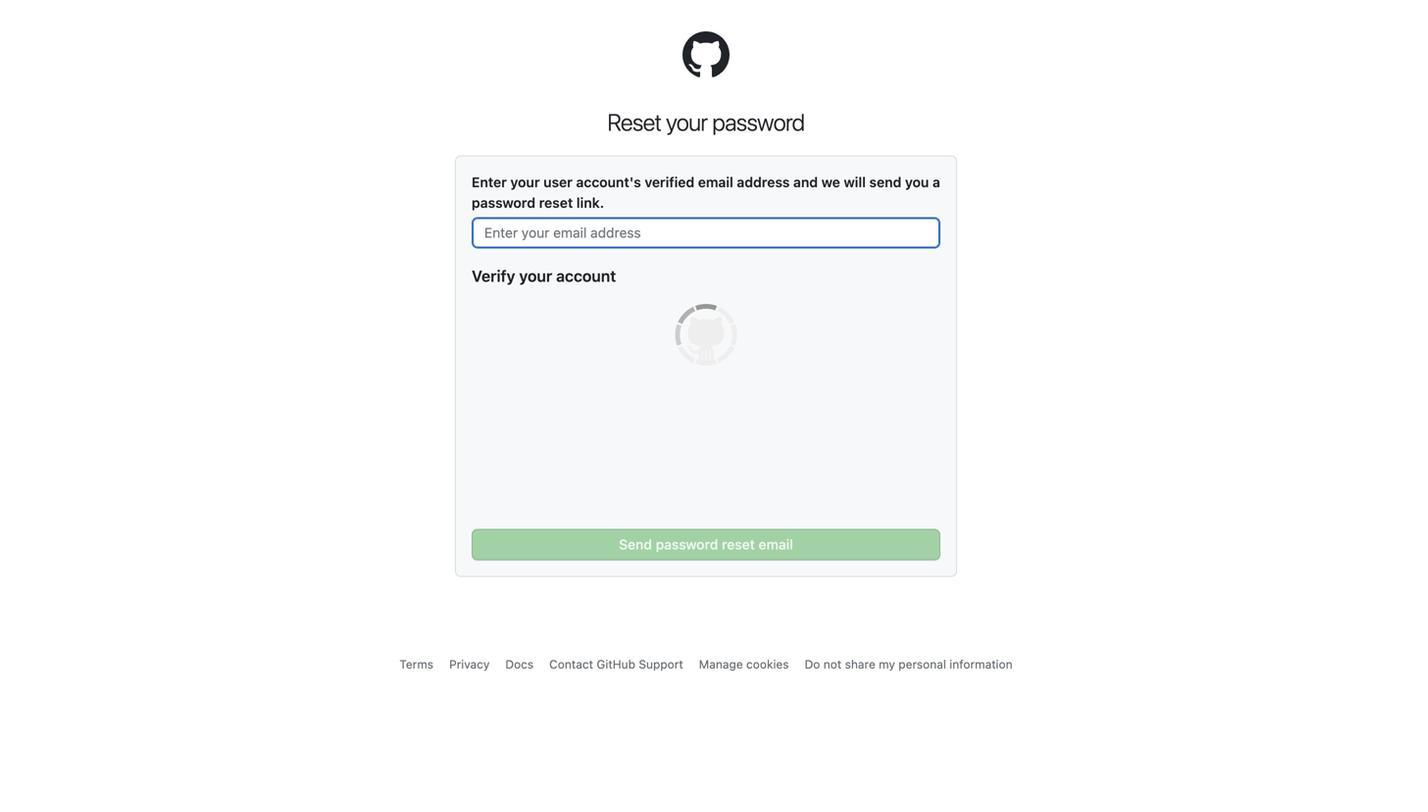 Task type: describe. For each thing, give the bounding box(es) containing it.
password inside enter your user account's verified email address and we will send you a password reset link.
[[472, 195, 536, 211]]

account's
[[576, 174, 641, 190]]

contact github support
[[550, 658, 684, 672]]

support
[[639, 658, 684, 672]]

will
[[844, 174, 866, 190]]

waiting for verification. image
[[675, 304, 738, 366]]

terms
[[400, 658, 434, 672]]

do
[[805, 658, 821, 672]]

user
[[544, 174, 573, 190]]

verified
[[645, 174, 695, 190]]

email
[[698, 174, 734, 190]]

verify
[[472, 267, 515, 285]]

send
[[870, 174, 902, 190]]

docs
[[506, 658, 534, 672]]

enter your user account's verified email address and we will send you a password reset link.
[[472, 174, 941, 211]]

you
[[905, 174, 929, 190]]

homepage image
[[683, 31, 730, 78]]

do not share my personal information button
[[805, 656, 1013, 674]]

Enter your user account's verified email address and we will send you a password reset link. text field
[[472, 217, 941, 249]]

your for account
[[519, 267, 553, 285]]

reset
[[608, 108, 662, 136]]

terms link
[[400, 658, 434, 672]]

1 horizontal spatial password
[[713, 108, 805, 136]]

github
[[597, 658, 636, 672]]

contact github support link
[[550, 658, 684, 672]]



Task type: vqa. For each thing, say whether or not it's contained in the screenshot.
Do not share my personal information
yes



Task type: locate. For each thing, give the bounding box(es) containing it.
0 vertical spatial your
[[666, 108, 708, 136]]

0 vertical spatial password
[[713, 108, 805, 136]]

manage cookies button
[[699, 656, 789, 674]]

password up address
[[713, 108, 805, 136]]

1 vertical spatial your
[[511, 174, 540, 190]]

information
[[950, 658, 1013, 672]]

a
[[933, 174, 941, 190]]

reset your password
[[608, 108, 805, 136]]

reset
[[539, 195, 573, 211]]

password down enter
[[472, 195, 536, 211]]

my
[[879, 658, 896, 672]]

your inside enter your user account's verified email address and we will send you a password reset link.
[[511, 174, 540, 190]]

link.
[[577, 195, 604, 211]]

share
[[845, 658, 876, 672]]

your right verify
[[519, 267, 553, 285]]

personal
[[899, 658, 947, 672]]

contact
[[550, 658, 594, 672]]

privacy link
[[449, 658, 490, 672]]

do not share my personal information
[[805, 658, 1013, 672]]

privacy
[[449, 658, 490, 672]]

your left user
[[511, 174, 540, 190]]

and
[[794, 174, 818, 190]]

enter
[[472, 174, 507, 190]]

manage
[[699, 658, 743, 672]]

docs link
[[506, 658, 534, 672]]

your for password
[[666, 108, 708, 136]]

None submit
[[472, 529, 941, 561]]

cookies
[[747, 658, 789, 672]]

1 vertical spatial password
[[472, 195, 536, 211]]

password
[[713, 108, 805, 136], [472, 195, 536, 211]]

your for user
[[511, 174, 540, 190]]

we
[[822, 174, 841, 190]]

0 horizontal spatial password
[[472, 195, 536, 211]]

2 vertical spatial your
[[519, 267, 553, 285]]

not
[[824, 658, 842, 672]]

manage cookies
[[699, 658, 789, 672]]

account
[[556, 267, 616, 285]]

address
[[737, 174, 790, 190]]

verify your account
[[472, 267, 616, 285]]

your right the reset at the left top of the page
[[666, 108, 708, 136]]

your
[[666, 108, 708, 136], [511, 174, 540, 190], [519, 267, 553, 285]]



